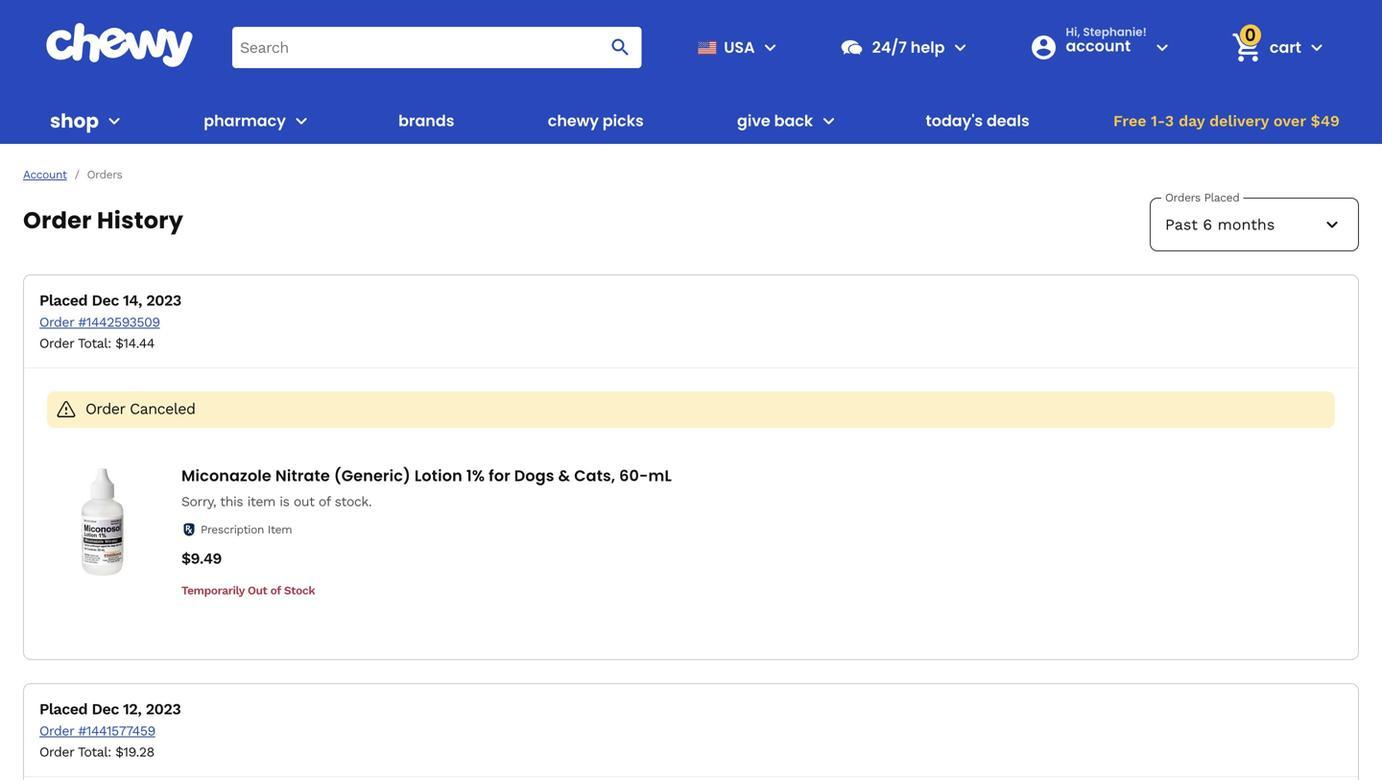 Task type: vqa. For each thing, say whether or not it's contained in the screenshot.
Give Back
yes



Task type: describe. For each thing, give the bounding box(es) containing it.
give back link
[[730, 98, 813, 144]]

order left 1441577459
[[39, 723, 74, 739]]

item
[[247, 494, 275, 510]]

pharmacy
[[204, 110, 286, 131]]

12,
[[123, 700, 141, 718]]

ml
[[648, 465, 672, 487]]

miconazole nitrate (generic) lotion 1% for dogs & cats, 60-ml sorry, this item is out of stock.
[[181, 465, 672, 510]]

prescription image
[[181, 522, 197, 538]]

dogs
[[514, 465, 554, 487]]

placed dec 12, 2023 order # 1441577459 order total : $19.28
[[39, 700, 181, 760]]

shop button
[[50, 98, 126, 144]]

chewy picks
[[548, 110, 644, 131]]

dec for dec 14, 2023
[[92, 291, 119, 310]]

order canceled
[[85, 400, 195, 418]]

give back
[[737, 110, 813, 131]]

# for dec 14, 2023
[[78, 314, 86, 330]]

usa
[[724, 36, 755, 58]]

stephanie!
[[1083, 24, 1147, 40]]

today's deals link
[[918, 98, 1037, 144]]

miconazole
[[181, 465, 272, 487]]

pharmacy menu image
[[290, 109, 313, 132]]

out
[[294, 494, 314, 510]]

dec for dec 12, 2023
[[92, 700, 119, 718]]

stock.
[[335, 494, 372, 510]]

orders
[[87, 168, 122, 181]]

1-
[[1151, 112, 1165, 130]]

cats,
[[574, 465, 615, 487]]

menu image
[[103, 109, 126, 132]]

placed for dec 14, 2023
[[39, 291, 87, 310]]

free 1-3 day delivery over $49 button
[[1108, 98, 1346, 144]]

of inside miconazole nitrate (generic) lotion 1% for dogs & cats, 60-ml sorry, this item is out of stock.
[[319, 494, 330, 510]]

24/7 help
[[872, 36, 945, 58]]

: for 14,
[[108, 335, 111, 351]]

usa button
[[690, 24, 782, 70]]

sorry,
[[181, 494, 216, 510]]

: for 12,
[[108, 744, 111, 760]]

temporarily out of stock
[[181, 584, 315, 598]]

cart
[[1270, 36, 1302, 58]]

14,
[[123, 291, 142, 310]]

$49
[[1311, 112, 1340, 130]]

order up warning. icon
[[39, 335, 74, 351]]

stock
[[284, 584, 315, 598]]

account menu image
[[1151, 36, 1174, 59]]

submit search image
[[609, 36, 632, 59]]

pharmacy link
[[196, 98, 286, 144]]

chewy home image
[[45, 23, 194, 67]]

placed for dec 12, 2023
[[39, 700, 87, 718]]

placed dec 14, 2023 order # 1442593509 order total : $14.44
[[39, 291, 181, 351]]

1441577459
[[86, 723, 155, 739]]

today's deals
[[926, 110, 1030, 131]]

account
[[23, 168, 67, 181]]

# for dec 12, 2023
[[78, 723, 86, 739]]

1442593509
[[86, 314, 160, 330]]

free
[[1113, 112, 1147, 130]]

prescription item
[[201, 523, 292, 537]]

give back menu image
[[817, 109, 840, 132]]

2023 for dec 14, 2023
[[146, 291, 181, 310]]

Product search field
[[232, 27, 642, 68]]

nitrate
[[275, 465, 330, 487]]

0
[[1245, 23, 1256, 47]]

order left $19.28
[[39, 744, 74, 760]]

hi, stephanie! account
[[1066, 24, 1147, 57]]

prescription
[[201, 523, 264, 537]]

out
[[248, 584, 267, 598]]



Task type: locate. For each thing, give the bounding box(es) containing it.
0 vertical spatial 2023
[[146, 291, 181, 310]]

site banner
[[0, 0, 1382, 144]]

2 total from the top
[[78, 744, 108, 760]]

order inside 'group'
[[85, 400, 125, 418]]

&
[[558, 465, 570, 487]]

dec
[[92, 291, 119, 310], [92, 700, 119, 718]]

give
[[737, 110, 771, 131]]

deals
[[987, 110, 1030, 131]]

day
[[1179, 112, 1205, 130]]

history
[[97, 204, 184, 237]]

chewy picks link
[[540, 98, 652, 144]]

shop
[[50, 108, 99, 134]]

help
[[911, 36, 945, 58]]

over
[[1274, 112, 1306, 130]]

for
[[489, 465, 510, 487]]

#
[[78, 314, 86, 330], [78, 723, 86, 739]]

2 : from the top
[[108, 744, 111, 760]]

placed inside placed dec 14, 2023 order # 1442593509 order total : $14.44
[[39, 291, 87, 310]]

lotion
[[415, 465, 463, 487]]

order down account
[[23, 204, 92, 237]]

0 vertical spatial :
[[108, 335, 111, 351]]

60-
[[619, 465, 648, 487]]

brands
[[398, 110, 454, 131]]

24/7 help link
[[832, 24, 945, 70]]

temporarily
[[181, 584, 244, 598]]

: inside placed dec 14, 2023 order # 1442593509 order total : $14.44
[[108, 335, 111, 351]]

1%
[[466, 465, 485, 487]]

item
[[268, 523, 292, 537]]

1 vertical spatial total
[[78, 744, 108, 760]]

total
[[78, 335, 108, 351], [78, 744, 108, 760]]

is
[[280, 494, 289, 510]]

order canceled group
[[47, 392, 1335, 428]]

help menu image
[[949, 36, 972, 59]]

total for dec 12, 2023
[[78, 744, 108, 760]]

1 : from the top
[[108, 335, 111, 351]]

2023
[[146, 291, 181, 310], [146, 700, 181, 718]]

1 vertical spatial of
[[270, 584, 281, 598]]

1 vertical spatial #
[[78, 723, 86, 739]]

warning. image
[[55, 397, 78, 420]]

chewy
[[548, 110, 599, 131]]

placed up 1441577459
[[39, 700, 87, 718]]

Search text field
[[232, 27, 642, 68]]

$19.28
[[115, 744, 154, 760]]

2023 right 14,
[[146, 291, 181, 310]]

total inside placed dec 14, 2023 order # 1442593509 order total : $14.44
[[78, 335, 108, 351]]

: down 1441577459
[[108, 744, 111, 760]]

: inside placed dec 12, 2023 order # 1441577459 order total : $19.28
[[108, 744, 111, 760]]

account
[[1066, 35, 1131, 57]]

placed inside placed dec 12, 2023 order # 1441577459 order total : $19.28
[[39, 700, 87, 718]]

0 horizontal spatial of
[[270, 584, 281, 598]]

menu image
[[759, 36, 782, 59]]

total down 1442593509
[[78, 335, 108, 351]]

1 vertical spatial :
[[108, 744, 111, 760]]

# inside placed dec 14, 2023 order # 1442593509 order total : $14.44
[[78, 314, 86, 330]]

order
[[23, 204, 92, 237], [39, 314, 74, 330], [39, 335, 74, 351], [85, 400, 125, 418], [39, 723, 74, 739], [39, 744, 74, 760]]

2023 inside placed dec 12, 2023 order # 1441577459 order total : $19.28
[[146, 700, 181, 718]]

dec inside placed dec 14, 2023 order # 1442593509 order total : $14.44
[[92, 291, 119, 310]]

0 vertical spatial dec
[[92, 291, 119, 310]]

today's
[[926, 110, 983, 131]]

order right warning. icon
[[85, 400, 125, 418]]

chewy support image
[[840, 35, 864, 60]]

miconazole nitrate (generic) lotion 1% for dogs & cats, 60-ml link
[[181, 465, 672, 487]]

2 placed from the top
[[39, 700, 87, 718]]

1 dec from the top
[[92, 291, 119, 310]]

(generic)
[[334, 465, 411, 487]]

this
[[220, 494, 243, 510]]

placed up 1442593509
[[39, 291, 87, 310]]

picks
[[603, 110, 644, 131]]

0 vertical spatial #
[[78, 314, 86, 330]]

$14.44
[[115, 335, 155, 351]]

1 vertical spatial dec
[[92, 700, 119, 718]]

dec up 1441577459
[[92, 700, 119, 718]]

items image
[[1230, 31, 1264, 64]]

order left 1442593509
[[39, 314, 74, 330]]

order history
[[23, 204, 184, 237]]

brands link
[[391, 98, 462, 144]]

dec inside placed dec 12, 2023 order # 1441577459 order total : $19.28
[[92, 700, 119, 718]]

0 vertical spatial total
[[78, 335, 108, 351]]

total down 1441577459
[[78, 744, 108, 760]]

2 dec from the top
[[92, 700, 119, 718]]

1 vertical spatial 2023
[[146, 700, 181, 718]]

cart menu image
[[1305, 36, 1328, 59]]

:
[[108, 335, 111, 351], [108, 744, 111, 760]]

free 1-3 day delivery over $49
[[1113, 112, 1340, 130]]

1 placed from the top
[[39, 291, 87, 310]]

1 vertical spatial placed
[[39, 700, 87, 718]]

placed
[[39, 291, 87, 310], [39, 700, 87, 718]]

total inside placed dec 12, 2023 order # 1441577459 order total : $19.28
[[78, 744, 108, 760]]

1 horizontal spatial of
[[319, 494, 330, 510]]

dec left 14,
[[92, 291, 119, 310]]

24/7
[[872, 36, 907, 58]]

2023 inside placed dec 14, 2023 order # 1442593509 order total : $14.44
[[146, 291, 181, 310]]

: down 1442593509
[[108, 335, 111, 351]]

canceled
[[130, 400, 195, 418]]

delivery
[[1209, 112, 1269, 130]]

account link
[[23, 167, 67, 182]]

$9.49
[[181, 550, 222, 568]]

of
[[319, 494, 330, 510], [270, 584, 281, 598]]

# inside placed dec 12, 2023 order # 1441577459 order total : $19.28
[[78, 723, 86, 739]]

back
[[774, 110, 813, 131]]

0 vertical spatial of
[[319, 494, 330, 510]]

total for dec 14, 2023
[[78, 335, 108, 351]]

3
[[1165, 112, 1174, 130]]

miconazole nitrate (generic) lotion 1% for dogs & cats, 60-ml image
[[49, 468, 156, 576]]

0 vertical spatial placed
[[39, 291, 87, 310]]

2023 right 12,
[[146, 700, 181, 718]]

2 # from the top
[[78, 723, 86, 739]]

1 # from the top
[[78, 314, 86, 330]]

2023 for dec 12, 2023
[[146, 700, 181, 718]]

1 total from the top
[[78, 335, 108, 351]]

hi,
[[1066, 24, 1080, 40]]



